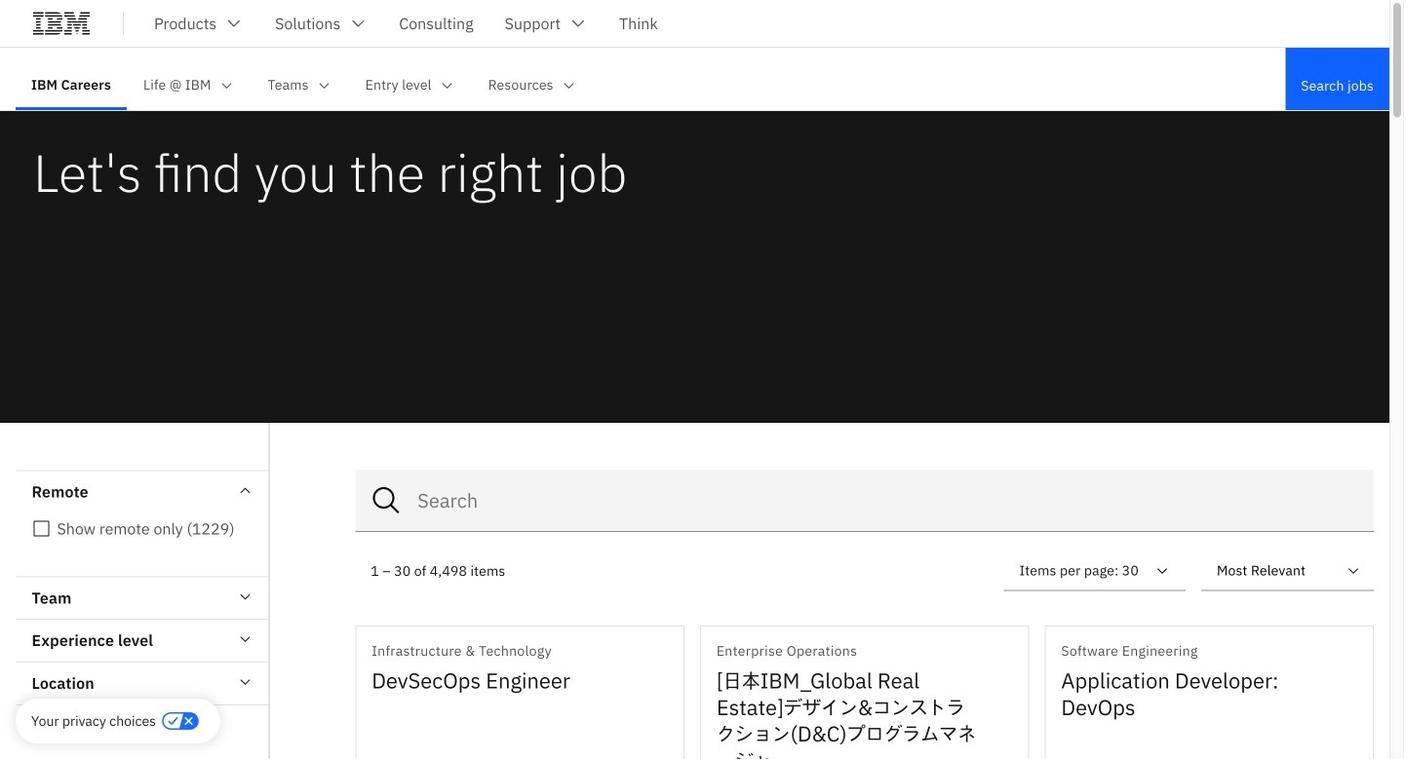 Task type: vqa. For each thing, say whether or not it's contained in the screenshot.
THE LET'S TALK element
no



Task type: locate. For each thing, give the bounding box(es) containing it.
your privacy choices element
[[31, 711, 156, 732]]



